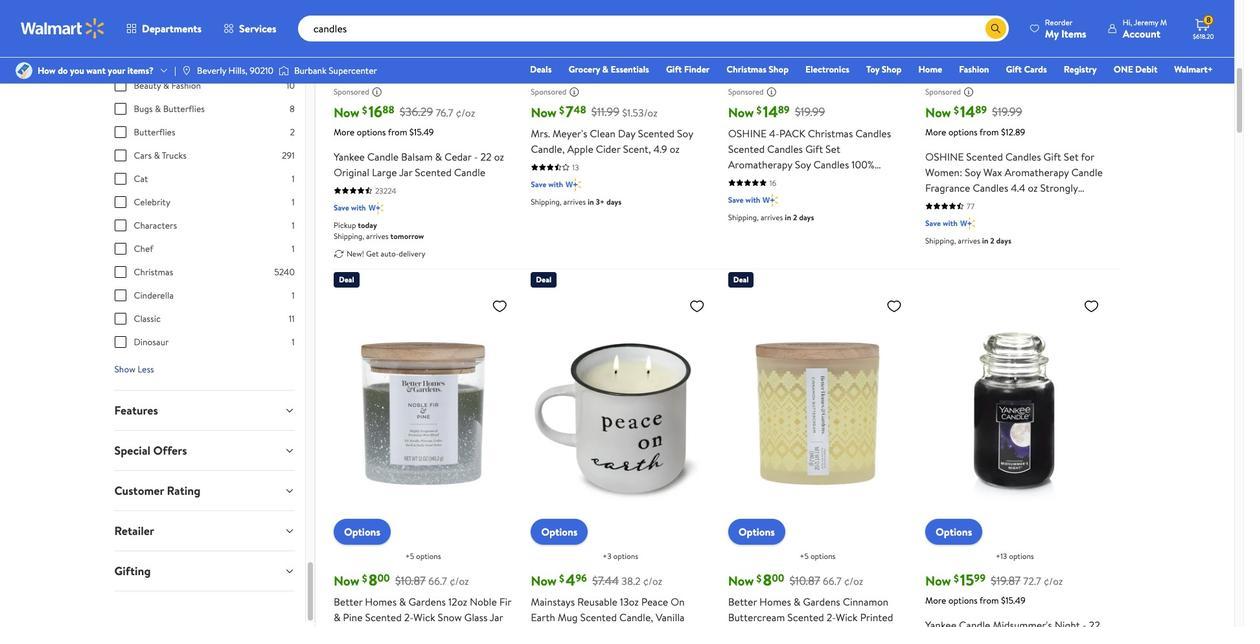 Task type: locate. For each thing, give the bounding box(es) containing it.
sponsored down home
[[925, 86, 961, 97]]

1 horizontal spatial  image
[[279, 64, 289, 77]]

¢/oz inside now $ 4 96 $7.44 38.2 ¢/oz mainstays reusable 13oz peace on earth mug scented candle, vanilla
[[643, 574, 662, 589]]

get
[[366, 248, 379, 259]]

1 sponsored from the left
[[334, 86, 369, 97]]

retailer tab
[[104, 511, 305, 551]]

now inside now $ 16 88 $36.29 76.7 ¢/oz more options from $15.49
[[334, 103, 359, 121]]

better inside the 'now $ 8 00 $10.87 66.7 ¢/oz better homes & gardens 12oz noble fir & pine scented 2-wick snow glass jar candle'
[[334, 595, 363, 609]]

mother's down halloween
[[925, 227, 965, 241]]

0 horizontal spatial oshine
[[728, 126, 767, 140]]

0 horizontal spatial relief
[[758, 188, 784, 203]]

$10.87 inside now $ 8 00 $10.87 66.7 ¢/oz better homes & gardens cinnamon buttercream scented 2-wick printed jar candle, 12 oz
[[790, 573, 820, 589]]

now inside now $ 8 00 $10.87 66.7 ¢/oz better homes & gardens cinnamon buttercream scented 2-wick printed jar candle, 12 oz
[[728, 572, 754, 590]]

2 vertical spatial candle,
[[744, 626, 778, 627]]

gift down pack
[[805, 142, 823, 156]]

1 horizontal spatial candle,
[[619, 611, 653, 625]]

burbank supercenter
[[294, 64, 377, 77]]

0 horizontal spatial day
[[618, 126, 635, 140]]

1 horizontal spatial 2-
[[827, 611, 836, 625]]

jar
[[399, 165, 412, 179], [490, 611, 503, 625], [728, 626, 741, 627]]

$10.87 inside the 'now $ 8 00 $10.87 66.7 ¢/oz better homes & gardens 12oz noble fir & pine scented 2-wick snow glass jar candle'
[[395, 573, 426, 589]]

$1.53/oz
[[622, 105, 658, 120]]

& inside now $ 8 00 $10.87 66.7 ¢/oz better homes & gardens cinnamon buttercream scented 2-wick printed jar candle, 12 oz
[[794, 595, 801, 609]]

services
[[239, 21, 276, 36]]

now inside now $ 4 96 $7.44 38.2 ¢/oz mainstays reusable 13oz peace on earth mug scented candle, vanilla
[[531, 572, 557, 590]]

yankee candle midsummer's night - 22 oz original large jar scented candle image
[[925, 293, 1104, 535]]

$19.99
[[795, 104, 825, 120], [992, 104, 1022, 120]]

+5 up the 'now $ 8 00 $10.87 66.7 ¢/oz better homes & gardens 12oz noble fir & pine scented 2-wick snow glass jar candle'
[[405, 551, 414, 562]]

better for now $ 8 00 $10.87 66.7 ¢/oz better homes & gardens 12oz noble fir & pine scented 2-wick snow glass jar candle
[[334, 595, 363, 609]]

add to favorites list, mainstays reusable 13oz peace on earth mug scented candle, vanilla image
[[689, 298, 705, 314]]

$7.44
[[592, 573, 619, 589]]

candle inside the 'now $ 8 00 $10.87 66.7 ¢/oz better homes & gardens 12oz noble fir & pine scented 2-wick snow glass jar candle'
[[334, 626, 365, 627]]

chef
[[134, 242, 153, 255]]

0 vertical spatial days
[[606, 196, 622, 207]]

1 horizontal spatial 4.4
[[1011, 181, 1025, 195]]

1 66.7 from the left
[[428, 574, 447, 589]]

save with for walmart plus icon above today
[[334, 202, 366, 213]]

1 $19.99 from the left
[[795, 104, 825, 120]]

save for walmart plus icon under 13
[[531, 179, 546, 190]]

from inside now $ 15 99 $19.87 72.7 ¢/oz more options from $15.49
[[980, 594, 999, 607]]

vanilla
[[656, 611, 685, 625]]

shipping, down halloween
[[925, 235, 956, 246]]

now left 15
[[925, 572, 951, 590]]

4 1 from the top
[[292, 242, 295, 255]]

4.4 up oils
[[1011, 181, 1025, 195]]

None checkbox
[[114, 80, 126, 91], [114, 126, 126, 138], [114, 150, 126, 161], [114, 220, 126, 231], [114, 290, 126, 301], [114, 336, 126, 348], [114, 80, 126, 91], [114, 126, 126, 138], [114, 150, 126, 161], [114, 220, 126, 231], [114, 290, 126, 301], [114, 336, 126, 348]]

1 horizontal spatial set
[[1064, 149, 1079, 164]]

jar down buttercream at the right of page
[[728, 626, 741, 627]]

homes
[[365, 595, 397, 609], [759, 595, 791, 609]]

1 deal from the left
[[339, 274, 354, 285]]

soy inside "oshine scented candles gift set for women: soy wax aromatherapy candle fragrance candles 4.4 oz strongly fragrance essential oils for stress relief halloween christmas birthday mother's day"
[[965, 165, 981, 179]]

options inside now $ 16 88 $36.29 76.7 ¢/oz more options from $15.49
[[357, 126, 386, 138]]

set inside 'now $ 14 89 $19.99 oshine 4-pack christmas candles scented candles gift set aromatherapy soy candles 100% natural soy 4.4 oz strongly fragrance stress relief for mother's day,valentine's day,birthday,anniversary'
[[826, 142, 840, 156]]

0 horizontal spatial stress
[[728, 188, 755, 203]]

shipping, arrives in 2 days down 'natural'
[[728, 212, 814, 223]]

fashion
[[959, 63, 989, 76], [171, 79, 201, 92]]

$ for now $ 16 88 $36.29 76.7 ¢/oz more options from $15.49
[[362, 103, 367, 117]]

1 horizontal spatial better
[[728, 595, 757, 609]]

$ for now $ 8 00 $10.87 66.7 ¢/oz better homes & gardens cinnamon buttercream scented 2-wick printed jar candle, 12 oz
[[756, 572, 762, 586]]

1 89 from the left
[[778, 102, 790, 117]]

shop left electronics
[[769, 63, 789, 76]]

1 vertical spatial fashion
[[171, 79, 201, 92]]

16 right 'natural'
[[770, 177, 776, 188]]

better up pine
[[334, 595, 363, 609]]

aromatherapy up oils
[[1005, 165, 1069, 179]]

now up pine
[[334, 572, 359, 590]]

0 horizontal spatial $10.87
[[395, 573, 426, 589]]

with
[[548, 179, 563, 190], [746, 194, 760, 205], [351, 202, 366, 213], [943, 218, 958, 229]]

00 inside the 'now $ 8 00 $10.87 66.7 ¢/oz better homes & gardens 12oz noble fir & pine scented 2-wick snow glass jar candle'
[[377, 571, 390, 586]]

more inside now $ 16 88 $36.29 76.7 ¢/oz more options from $15.49
[[334, 126, 355, 138]]

14 down fashion link
[[960, 100, 975, 122]]

customer rating
[[114, 483, 200, 499]]

reorder
[[1045, 17, 1073, 28]]

$ for now $ 4 96 $7.44 38.2 ¢/oz mainstays reusable 13oz peace on earth mug scented candle, vanilla
[[559, 572, 564, 586]]

Walmart Site-Wide search field
[[298, 16, 1009, 41]]

now inside now $ 7 48 $11.99 $1.53/oz mrs. meyer's clean day scented soy candle, apple cider scent, 4.9 oz
[[531, 103, 557, 121]]

more inside now $ 15 99 $19.87 72.7 ¢/oz more options from $15.49
[[925, 594, 946, 607]]

now for now $ 14 89 $19.99 more options from $12.89
[[925, 103, 951, 121]]

1 horizontal spatial +5 options
[[800, 551, 836, 562]]

2 sponsored from the left
[[531, 86, 566, 97]]

departments button
[[115, 13, 213, 44]]

for up day,birthday,anniversary
[[786, 188, 799, 203]]

gift
[[666, 63, 682, 76], [1006, 63, 1022, 76], [805, 142, 823, 156], [1044, 149, 1061, 164]]

gift up birthday
[[1044, 149, 1061, 164]]

from inside now $ 16 88 $36.29 76.7 ¢/oz more options from $15.49
[[388, 126, 407, 138]]

homes inside now $ 8 00 $10.87 66.7 ¢/oz better homes & gardens cinnamon buttercream scented 2-wick printed jar candle, 12 oz
[[759, 595, 791, 609]]

1 $10.87 from the left
[[395, 573, 426, 589]]

candle, down 13oz
[[619, 611, 653, 625]]

291
[[282, 149, 295, 162]]

oz inside 'now $ 14 89 $19.99 oshine 4-pack christmas candles scented candles gift set aromatherapy soy candles 100% natural soy 4.4 oz strongly fragrance stress relief for mother's day,valentine's day,birthday,anniversary'
[[800, 173, 810, 187]]

+5
[[405, 551, 414, 562], [800, 551, 809, 562]]

$15.49 inside now $ 15 99 $19.87 72.7 ¢/oz more options from $15.49
[[1001, 594, 1025, 607]]

oz
[[670, 142, 680, 156], [494, 149, 504, 164], [800, 173, 810, 187], [1028, 181, 1038, 195], [792, 626, 802, 627]]

better homes & gardens 12oz noble fir & pine scented 2-wick snow glass jar candle image
[[334, 293, 513, 535]]

show less button
[[104, 359, 164, 380]]

relief inside 'now $ 14 89 $19.99 oshine 4-pack christmas candles scented candles gift set aromatherapy soy candles 100% natural soy 4.4 oz strongly fragrance stress relief for mother's day,valentine's day,birthday,anniversary'
[[758, 188, 784, 203]]

2 00 from the left
[[772, 571, 784, 586]]

tomorrow
[[390, 230, 424, 241]]

1 homes from the left
[[365, 595, 397, 609]]

0 horizontal spatial 14
[[763, 100, 778, 122]]

¢/oz right the 76.7
[[456, 105, 475, 120]]

$ inside now $ 8 00 $10.87 66.7 ¢/oz better homes & gardens cinnamon buttercream scented 2-wick printed jar candle, 12 oz
[[756, 572, 762, 586]]

options link
[[334, 50, 391, 76], [728, 50, 785, 76], [925, 50, 982, 76], [334, 519, 391, 545], [531, 519, 588, 545], [728, 519, 785, 545], [925, 519, 982, 545]]

+3 options
[[603, 551, 638, 562]]

0 horizontal spatial +5
[[405, 551, 414, 562]]

0 horizontal spatial 00
[[377, 571, 390, 586]]

add to cart image
[[536, 56, 552, 71]]

options right +13
[[1009, 551, 1034, 562]]

save for walmart plus icon underneath 77
[[925, 218, 941, 229]]

+5 options up now $ 8 00 $10.87 66.7 ¢/oz better homes & gardens cinnamon buttercream scented 2-wick printed jar candle, 12 oz
[[800, 551, 836, 562]]

2 deal from the left
[[536, 274, 551, 285]]

0 horizontal spatial 16
[[368, 100, 383, 122]]

mrs.
[[531, 126, 550, 140]]

0 horizontal spatial shop
[[769, 63, 789, 76]]

$15.49 for 16
[[409, 126, 434, 138]]

0 vertical spatial day
[[618, 126, 635, 140]]

candle down the -
[[454, 165, 485, 179]]

1 horizontal spatial shop
[[882, 63, 902, 76]]

customer
[[114, 483, 164, 499]]

oz right 22
[[494, 149, 504, 164]]

$ down christmas shop link
[[756, 103, 762, 117]]

None checkbox
[[114, 103, 126, 115], [114, 173, 126, 185], [114, 196, 126, 208], [114, 243, 126, 255], [114, 266, 126, 278], [114, 313, 126, 325], [114, 103, 126, 115], [114, 173, 126, 185], [114, 196, 126, 208], [114, 243, 126, 255], [114, 266, 126, 278], [114, 313, 126, 325]]

22
[[480, 149, 492, 164]]

1 horizontal spatial strongly
[[1040, 181, 1078, 195]]

butterflies down beauty & fashion
[[163, 102, 205, 115]]

5 1 from the top
[[292, 289, 295, 302]]

$618.20
[[1193, 32, 1214, 41]]

homes inside the 'now $ 8 00 $10.87 66.7 ¢/oz better homes & gardens 12oz noble fir & pine scented 2-wick snow glass jar candle'
[[365, 595, 397, 609]]

1 horizontal spatial oshine
[[925, 149, 964, 164]]

4.4 inside 'now $ 14 89 $19.99 oshine 4-pack christmas candles scented candles gift set aromatherapy soy candles 100% natural soy 4.4 oz strongly fragrance stress relief for mother's day,valentine's day,birthday,anniversary'
[[783, 173, 797, 187]]

¢/oz up cinnamon
[[844, 574, 863, 589]]

oz right 4.9
[[670, 142, 680, 156]]

scented up 4.9
[[638, 126, 675, 140]]

1 horizontal spatial $19.99
[[992, 104, 1022, 120]]

gift left cards
[[1006, 63, 1022, 76]]

16 inside now $ 16 88 $36.29 76.7 ¢/oz more options from $15.49
[[368, 100, 383, 122]]

day up scent,
[[618, 126, 635, 140]]

0 vertical spatial 2
[[290, 126, 295, 139]]

set
[[826, 142, 840, 156], [1064, 149, 1079, 164]]

arrives up get
[[366, 230, 389, 241]]

from down 99
[[980, 594, 999, 607]]

2 +5 options from the left
[[800, 551, 836, 562]]

+5 up now $ 8 00 $10.87 66.7 ¢/oz better homes & gardens cinnamon buttercream scented 2-wick printed jar candle, 12 oz
[[800, 551, 809, 562]]

1 for dinosaur
[[292, 336, 295, 349]]

1 horizontal spatial relief
[[925, 212, 951, 226]]

0 horizontal spatial days
[[606, 196, 622, 207]]

jar inside now $ 8 00 $10.87 66.7 ¢/oz better homes & gardens cinnamon buttercream scented 2-wick printed jar candle, 12 oz
[[728, 626, 741, 627]]

66.7 inside the 'now $ 8 00 $10.87 66.7 ¢/oz better homes & gardens 12oz noble fir & pine scented 2-wick snow glass jar candle'
[[428, 574, 447, 589]]

1 vertical spatial jar
[[490, 611, 503, 625]]

show less
[[114, 363, 154, 376]]

1 horizontal spatial 89
[[975, 102, 987, 117]]

electronics link
[[800, 62, 855, 76]]

toy shop link
[[860, 62, 907, 76]]

ad disclaimer and feedback image up 48
[[569, 87, 579, 97]]

now for now $ 4 96 $7.44 38.2 ¢/oz mainstays reusable 13oz peace on earth mug scented candle, vanilla
[[531, 572, 557, 590]]

1 1 from the top
[[292, 172, 295, 185]]

search icon image
[[991, 23, 1001, 34]]

sponsored for oshine 4-pack christmas candles scented candles gift set aromatherapy soy candles 100% natural soy 4.4 oz strongly fragrance stress relief for mother's day,valentine's day,birthday,anniversary
[[728, 86, 764, 97]]

essentials
[[611, 63, 649, 76]]

clean
[[590, 126, 616, 140]]

options down 15
[[948, 594, 978, 607]]

 image for how do you want your items?
[[16, 62, 32, 79]]

3 sponsored from the left
[[728, 86, 764, 97]]

soy left wax
[[965, 165, 981, 179]]

oshine
[[728, 126, 767, 140], [925, 149, 964, 164]]

$ for now $ 15 99 $19.87 72.7 ¢/oz more options from $15.49
[[954, 572, 959, 586]]

options up now $ 8 00 $10.87 66.7 ¢/oz better homes & gardens cinnamon buttercream scented 2-wick printed jar candle, 12 oz
[[811, 551, 836, 562]]

¢/oz up the "peace"
[[643, 574, 662, 589]]

8 inside the 'now $ 8 00 $10.87 66.7 ¢/oz better homes & gardens 12oz noble fir & pine scented 2-wick snow glass jar candle'
[[368, 569, 377, 591]]

2 better from the left
[[728, 595, 757, 609]]

 image up the 10
[[279, 64, 289, 77]]

1 2- from the left
[[404, 611, 413, 625]]

1 vertical spatial in
[[785, 212, 791, 223]]

2 horizontal spatial ad disclaimer and feedback image
[[964, 87, 974, 97]]

$ inside 'now $ 14 89 $19.99 oshine 4-pack christmas candles scented candles gift set aromatherapy soy candles 100% natural soy 4.4 oz strongly fragrance stress relief for mother's day,valentine's day,birthday,anniversary'
[[756, 103, 762, 117]]

better
[[334, 595, 363, 609], [728, 595, 757, 609]]

2 $19.99 from the left
[[992, 104, 1022, 120]]

¢/oz up "12oz" at the bottom left of the page
[[450, 574, 469, 589]]

save down 'natural'
[[728, 194, 744, 205]]

14 for now $ 14 89 $19.99 more options from $12.89
[[960, 100, 975, 122]]

now inside the 'now $ 8 00 $10.87 66.7 ¢/oz better homes & gardens 12oz noble fir & pine scented 2-wick snow glass jar candle'
[[334, 572, 359, 590]]

offers
[[153, 443, 187, 459]]

¢/oz right 72.7
[[1044, 574, 1063, 589]]

$10.87
[[395, 573, 426, 589], [790, 573, 820, 589]]

1 shop from the left
[[769, 63, 789, 76]]

1 horizontal spatial 2
[[793, 212, 797, 223]]

1 +5 options from the left
[[405, 551, 441, 562]]

66.7 for now $ 8 00 $10.87 66.7 ¢/oz better homes & gardens cinnamon buttercream scented 2-wick printed jar candle, 12 oz
[[823, 574, 842, 589]]

from for 15
[[980, 594, 999, 607]]

options
[[344, 56, 380, 70], [738, 56, 775, 70], [936, 56, 972, 70], [344, 525, 380, 539], [541, 525, 578, 539], [738, 525, 775, 539], [936, 525, 972, 539]]

save left halloween
[[925, 218, 941, 229]]

2 vertical spatial jar
[[728, 626, 741, 627]]

00 inside now $ 8 00 $10.87 66.7 ¢/oz better homes & gardens cinnamon buttercream scented 2-wick printed jar candle, 12 oz
[[772, 571, 784, 586]]

oz inside "oshine scented candles gift set for women: soy wax aromatherapy candle fragrance candles 4.4 oz strongly fragrance essential oils for stress relief halloween christmas birthday mother's day"
[[1028, 181, 1038, 195]]

89 for now $ 14 89 $19.99 more options from $12.89
[[975, 102, 987, 117]]

$15.49 down the $36.29 in the top of the page
[[409, 126, 434, 138]]

how do you want your items?
[[38, 64, 154, 77]]

gardens up snow
[[409, 595, 446, 609]]

0 horizontal spatial fashion
[[171, 79, 201, 92]]

$ inside the 'now $ 8 00 $10.87 66.7 ¢/oz better homes & gardens 12oz noble fir & pine scented 2-wick snow glass jar candle'
[[362, 572, 367, 586]]

aromatherapy inside 'now $ 14 89 $19.99 oshine 4-pack christmas candles scented candles gift set aromatherapy soy candles 100% natural soy 4.4 oz strongly fragrance stress relief for mother's day,valentine's day,birthday,anniversary'
[[728, 157, 792, 172]]

0 horizontal spatial +5 options
[[405, 551, 441, 562]]

¢/oz for now $ 8 00 $10.87 66.7 ¢/oz better homes & gardens cinnamon buttercream scented 2-wick printed jar candle, 12 oz
[[844, 574, 863, 589]]

2 shop from the left
[[882, 63, 902, 76]]

arrives
[[563, 196, 586, 207], [761, 212, 783, 223], [366, 230, 389, 241], [958, 235, 980, 246]]

options
[[357, 126, 386, 138], [948, 126, 978, 138], [416, 551, 441, 562], [613, 551, 638, 562], [811, 551, 836, 562], [1009, 551, 1034, 562], [948, 594, 978, 607]]

1 horizontal spatial in
[[785, 212, 791, 223]]

now for now $ 8 00 $10.87 66.7 ¢/oz better homes & gardens 12oz noble fir & pine scented 2-wick snow glass jar candle
[[334, 572, 359, 590]]

save with for walmart plus icon underneath 77
[[925, 218, 958, 229]]

now inside now $ 14 89 $19.99 more options from $12.89
[[925, 103, 951, 121]]

bugs
[[134, 102, 153, 115]]

1 horizontal spatial shipping, arrives in 2 days
[[925, 235, 1011, 246]]

1 +5 from the left
[[405, 551, 414, 562]]

0 vertical spatial in
[[588, 196, 594, 207]]

0 vertical spatial jar
[[399, 165, 412, 179]]

 image
[[16, 62, 32, 79], [279, 64, 289, 77]]

1 horizontal spatial +5
[[800, 551, 809, 562]]

stress down 'natural'
[[728, 188, 755, 203]]

1 horizontal spatial gardens
[[803, 595, 840, 609]]

better inside now $ 8 00 $10.87 66.7 ¢/oz better homes & gardens cinnamon buttercream scented 2-wick printed jar candle, 12 oz
[[728, 595, 757, 609]]

ad disclaimer and feedback image for 7
[[569, 87, 579, 97]]

2 66.7 from the left
[[823, 574, 842, 589]]

0 horizontal spatial 4.4
[[783, 173, 797, 187]]

walmart plus image
[[566, 178, 581, 191], [763, 194, 778, 206], [368, 201, 384, 214], [960, 217, 975, 230]]

¢/oz inside now $ 16 88 $36.29 76.7 ¢/oz more options from $15.49
[[456, 105, 475, 120]]

$19.99 inside 'now $ 14 89 $19.99 oshine 4-pack christmas candles scented candles gift set aromatherapy soy candles 100% natural soy 4.4 oz strongly fragrance stress relief for mother's day,valentine's day,birthday,anniversary'
[[795, 104, 825, 120]]

6 1 from the top
[[292, 336, 295, 349]]

rating
[[167, 483, 200, 499]]

sponsored for mrs. meyer's clean day scented soy candle, apple cider scent, 4.9 oz
[[531, 86, 566, 97]]

oshine scented candles gift set for women: soy wax aromatherapy candle fragrance candles 4.4 oz strongly fragrance essential oils for stress relief halloween christmas birthday mother's day image
[[925, 0, 1104, 66]]

1 horizontal spatial mother's
[[925, 227, 965, 241]]

2 vertical spatial days
[[996, 235, 1011, 246]]

ad disclaimer and feedback image down fashion link
[[964, 87, 974, 97]]

oz up oils
[[1028, 181, 1038, 195]]

1 horizontal spatial jar
[[490, 611, 503, 625]]

sponsored down deals
[[531, 86, 566, 97]]

00
[[377, 571, 390, 586], [772, 571, 784, 586]]

14 inside 'now $ 14 89 $19.99 oshine 4-pack christmas candles scented candles gift set aromatherapy soy candles 100% natural soy 4.4 oz strongly fragrance stress relief for mother's day,valentine's day,birthday,anniversary'
[[763, 100, 778, 122]]

save with down women:
[[925, 218, 958, 229]]

add to favorites list, better homes & gardens cinnamon buttercream scented 2-wick printed jar candle, 12 oz image
[[886, 298, 902, 314]]

add to favorites list, better homes & gardens 12oz noble fir & pine scented 2-wick snow glass jar candle image
[[492, 298, 508, 314]]

1 00 from the left
[[377, 571, 390, 586]]

options down 88
[[357, 126, 386, 138]]

days right the 3+
[[606, 196, 622, 207]]

shipping, left the 3+
[[531, 196, 562, 207]]

gifting button
[[104, 551, 305, 591]]

0 vertical spatial mother's
[[802, 188, 841, 203]]

1 horizontal spatial wick
[[836, 611, 858, 625]]

candle, down mrs.
[[531, 142, 565, 156]]

stress up birthday
[[1050, 196, 1077, 210]]

now for now $ 16 88 $36.29 76.7 ¢/oz more options from $15.49
[[334, 103, 359, 121]]

0 vertical spatial 16
[[368, 100, 383, 122]]

1 horizontal spatial 14
[[960, 100, 975, 122]]

¢/oz inside the 'now $ 8 00 $10.87 66.7 ¢/oz better homes & gardens 12oz noble fir & pine scented 2-wick snow glass jar candle'
[[450, 574, 469, 589]]

scented inside now $ 4 96 $7.44 38.2 ¢/oz mainstays reusable 13oz peace on earth mug scented candle, vanilla
[[580, 611, 617, 625]]

new! get auto-delivery
[[347, 248, 425, 259]]

1 horizontal spatial 16
[[770, 177, 776, 188]]

1 vertical spatial day
[[967, 227, 985, 241]]

0 horizontal spatial deal
[[339, 274, 354, 285]]

now left 88
[[334, 103, 359, 121]]

89 up pack
[[778, 102, 790, 117]]

$ inside now $ 7 48 $11.99 $1.53/oz mrs. meyer's clean day scented soy candle, apple cider scent, 4.9 oz
[[559, 103, 564, 117]]

gifting tab
[[104, 551, 305, 591]]

$ inside now $ 4 96 $7.44 38.2 ¢/oz mainstays reusable 13oz peace on earth mug scented candle, vanilla
[[559, 572, 564, 586]]

strongly
[[812, 173, 850, 187], [1040, 181, 1078, 195]]

now inside now $ 15 99 $19.87 72.7 ¢/oz more options from $15.49
[[925, 572, 951, 590]]

$ up pine
[[362, 572, 367, 586]]

1 horizontal spatial deal
[[536, 274, 551, 285]]

one
[[1114, 63, 1133, 76]]

oz down pack
[[800, 173, 810, 187]]

0 horizontal spatial better
[[334, 595, 363, 609]]

aromatherapy
[[728, 157, 792, 172], [1005, 165, 1069, 179]]

0 vertical spatial butterflies
[[163, 102, 205, 115]]

with for walmart plus icon above today
[[351, 202, 366, 213]]

relief up day,valentine's
[[758, 188, 784, 203]]

2
[[290, 126, 295, 139], [793, 212, 797, 223], [990, 235, 994, 246]]

1 vertical spatial oshine
[[925, 149, 964, 164]]

in for 7
[[588, 196, 594, 207]]

0 horizontal spatial gardens
[[409, 595, 446, 609]]

2 vertical spatial 2
[[990, 235, 994, 246]]

buttercream
[[728, 611, 785, 625]]

0 horizontal spatial 2
[[290, 126, 295, 139]]

candle, down buttercream at the right of page
[[744, 626, 778, 627]]

2- inside the 'now $ 8 00 $10.87 66.7 ¢/oz better homes & gardens 12oz noble fir & pine scented 2-wick snow glass jar candle'
[[404, 611, 413, 625]]

from inside now $ 14 89 $19.99 more options from $12.89
[[980, 126, 999, 138]]

14 for now $ 14 89 $19.99 oshine 4-pack christmas candles scented candles gift set aromatherapy soy candles 100% natural soy 4.4 oz strongly fragrance stress relief for mother's day,valentine's day,birthday,anniversary
[[763, 100, 778, 122]]

0 vertical spatial fashion
[[959, 63, 989, 76]]

2 $10.87 from the left
[[790, 573, 820, 589]]

$19.99 up "$12.89"
[[992, 104, 1022, 120]]

scented down reusable
[[580, 611, 617, 625]]

1 horizontal spatial day
[[967, 227, 985, 241]]

retailer button
[[104, 511, 305, 551]]

 image
[[181, 65, 192, 76]]

candle, inside now $ 7 48 $11.99 $1.53/oz mrs. meyer's clean day scented soy candle, apple cider scent, 4.9 oz
[[531, 142, 565, 156]]

$ inside now $ 16 88 $36.29 76.7 ¢/oz more options from $15.49
[[362, 103, 367, 117]]

0 horizontal spatial $15.49
[[409, 126, 434, 138]]

2 14 from the left
[[960, 100, 975, 122]]

jar down balsam
[[399, 165, 412, 179]]

fashion right home
[[959, 63, 989, 76]]

oshine inside "oshine scented candles gift set for women: soy wax aromatherapy candle fragrance candles 4.4 oz strongly fragrance essential oils for stress relief halloween christmas birthday mother's day"
[[925, 149, 964, 164]]

1 horizontal spatial days
[[799, 212, 814, 223]]

with down women:
[[943, 218, 958, 229]]

2 horizontal spatial deal
[[733, 274, 749, 285]]

1 gardens from the left
[[409, 595, 446, 609]]

1 horizontal spatial for
[[1034, 196, 1047, 210]]

burbank
[[294, 64, 326, 77]]

0 vertical spatial oshine
[[728, 126, 767, 140]]

candle down pine
[[334, 626, 365, 627]]

0 vertical spatial candle,
[[531, 142, 565, 156]]

0 horizontal spatial 66.7
[[428, 574, 447, 589]]

strongly inside 'now $ 14 89 $19.99 oshine 4-pack christmas candles scented candles gift set aromatherapy soy candles 100% natural soy 4.4 oz strongly fragrance stress relief for mother's day,valentine's day,birthday,anniversary'
[[812, 173, 850, 187]]

gift inside gift cards link
[[1006, 63, 1022, 76]]

2 horizontal spatial jar
[[728, 626, 741, 627]]

gardens inside the 'now $ 8 00 $10.87 66.7 ¢/oz better homes & gardens 12oz noble fir & pine scented 2-wick snow glass jar candle'
[[409, 595, 446, 609]]

0 horizontal spatial aromatherapy
[[728, 157, 792, 172]]

now up mrs.
[[531, 103, 557, 121]]

1 better from the left
[[334, 595, 363, 609]]

1 horizontal spatial $10.87
[[790, 573, 820, 589]]

10
[[286, 79, 295, 92]]

sponsored for more options from $12.89
[[925, 86, 961, 97]]

gardens for now $ 8 00 $10.87 66.7 ¢/oz better homes & gardens 12oz noble fir & pine scented 2-wick snow glass jar candle
[[409, 595, 446, 609]]

oshine up women:
[[925, 149, 964, 164]]

1 horizontal spatial stress
[[1050, 196, 1077, 210]]

0 horizontal spatial for
[[786, 188, 799, 203]]

$ down fashion link
[[954, 103, 959, 117]]

2 2- from the left
[[827, 611, 836, 625]]

2 wick from the left
[[836, 611, 858, 625]]

76.7
[[436, 105, 453, 120]]

0 horizontal spatial shipping, arrives in 2 days
[[728, 212, 814, 223]]

now down christmas shop
[[728, 103, 754, 121]]

shipping, inside the pickup today shipping, arrives tomorrow
[[334, 230, 364, 241]]

cinderella
[[134, 289, 174, 302]]

scented down balsam
[[415, 165, 452, 179]]

days
[[606, 196, 622, 207], [799, 212, 814, 223], [996, 235, 1011, 246]]

+5 options up the 'now $ 8 00 $10.87 66.7 ¢/oz better homes & gardens 12oz noble fir & pine scented 2-wick snow glass jar candle'
[[405, 551, 441, 562]]

walmart plus image down 13
[[566, 178, 581, 191]]

toy shop
[[866, 63, 902, 76]]

5240
[[274, 266, 295, 279]]

0 horizontal spatial strongly
[[812, 173, 850, 187]]

1 horizontal spatial 66.7
[[823, 574, 842, 589]]

$ left 15
[[954, 572, 959, 586]]

0 horizontal spatial  image
[[16, 62, 32, 79]]

jar down fir
[[490, 611, 503, 625]]

0 horizontal spatial $19.99
[[795, 104, 825, 120]]

2 89 from the left
[[975, 102, 987, 117]]

1 14 from the left
[[763, 100, 778, 122]]

from for 16
[[388, 126, 407, 138]]

options right "+3"
[[613, 551, 638, 562]]

¢/oz for now $ 4 96 $7.44 38.2 ¢/oz mainstays reusable 13oz peace on earth mug scented candle, vanilla
[[643, 574, 662, 589]]

essential
[[973, 196, 1012, 210]]

2 1 from the top
[[292, 196, 295, 209]]

+3
[[603, 551, 611, 562]]

1 vertical spatial days
[[799, 212, 814, 223]]

2 ad disclaimer and feedback image from the left
[[766, 87, 777, 97]]

candle up birthday
[[1071, 165, 1103, 179]]

2 horizontal spatial in
[[982, 235, 988, 246]]

4 sponsored from the left
[[925, 86, 961, 97]]

for up birthday
[[1081, 149, 1094, 164]]

00 for now $ 8 00 $10.87 66.7 ¢/oz better homes & gardens cinnamon buttercream scented 2-wick printed jar candle, 12 oz
[[772, 571, 784, 586]]

shop right toy
[[882, 63, 902, 76]]

1 vertical spatial 2
[[793, 212, 797, 223]]

with for walmart plus icon over day,birthday,anniversary
[[746, 194, 760, 205]]

&
[[602, 63, 608, 76], [163, 79, 169, 92], [155, 102, 161, 115], [154, 149, 160, 162], [435, 149, 442, 164], [399, 595, 406, 609], [794, 595, 801, 609], [334, 611, 341, 625]]

scented up 12 on the right of page
[[787, 611, 824, 625]]

0 horizontal spatial set
[[826, 142, 840, 156]]

¢/oz inside now $ 15 99 $19.87 72.7 ¢/oz more options from $15.49
[[1044, 574, 1063, 589]]

shop inside christmas shop link
[[769, 63, 789, 76]]

1 vertical spatial candle,
[[619, 611, 653, 625]]

for
[[1081, 149, 1094, 164], [786, 188, 799, 203], [1034, 196, 1047, 210]]

0 horizontal spatial jar
[[399, 165, 412, 179]]

set inside "oshine scented candles gift set for women: soy wax aromatherapy candle fragrance candles 4.4 oz strongly fragrance essential oils for stress relief halloween christmas birthday mother's day"
[[1064, 149, 1079, 164]]

save with for walmart plus icon under 13
[[531, 179, 563, 190]]

$ left 88
[[362, 103, 367, 117]]

now for now $ 7 48 $11.99 $1.53/oz mrs. meyer's clean day scented soy candle, apple cider scent, 4.9 oz
[[531, 103, 557, 121]]

1 vertical spatial relief
[[925, 212, 951, 226]]

shop for toy shop
[[882, 63, 902, 76]]

1 vertical spatial butterflies
[[134, 126, 175, 139]]

oz right 12 on the right of page
[[792, 626, 802, 627]]

2 homes from the left
[[759, 595, 791, 609]]

gift left finder on the top of page
[[666, 63, 682, 76]]

options inside now $ 14 89 $19.99 more options from $12.89
[[948, 126, 978, 138]]

features button
[[104, 391, 305, 430]]

better up buttercream at the right of page
[[728, 595, 757, 609]]

0 horizontal spatial 2-
[[404, 611, 413, 625]]

$19.99 inside now $ 14 89 $19.99 more options from $12.89
[[992, 104, 1022, 120]]

now down "home" link
[[925, 103, 951, 121]]

cinnamon
[[843, 595, 889, 609]]

scented up 'natural'
[[728, 142, 765, 156]]

11
[[289, 312, 295, 325]]

shipping, up new! at top left
[[334, 230, 364, 241]]

2- left snow
[[404, 611, 413, 625]]

shop for christmas shop
[[769, 63, 789, 76]]

0 horizontal spatial in
[[588, 196, 594, 207]]

items?
[[127, 64, 154, 77]]

beauty
[[134, 79, 161, 92]]

3 deal from the left
[[733, 274, 749, 285]]

oshine left "4-"
[[728, 126, 767, 140]]

0 horizontal spatial candle,
[[531, 142, 565, 156]]

2 gardens from the left
[[803, 595, 840, 609]]

options inside now $ 15 99 $19.87 72.7 ¢/oz more options from $15.49
[[948, 594, 978, 607]]

supercenter
[[329, 64, 377, 77]]

toy
[[866, 63, 879, 76]]

now
[[334, 103, 359, 121], [531, 103, 557, 121], [728, 103, 754, 121], [925, 103, 951, 121], [334, 572, 359, 590], [531, 572, 557, 590], [728, 572, 754, 590], [925, 572, 951, 590]]

candle, inside now $ 4 96 $7.44 38.2 ¢/oz mainstays reusable 13oz peace on earth mug scented candle, vanilla
[[619, 611, 653, 625]]

special offers tab
[[104, 431, 305, 470]]

48
[[574, 102, 586, 117]]

1 wick from the left
[[413, 611, 435, 625]]

gift inside "oshine scented candles gift set for women: soy wax aromatherapy candle fragrance candles 4.4 oz strongly fragrance essential oils for stress relief halloween christmas birthday mother's day"
[[1044, 149, 1061, 164]]

2 horizontal spatial candle,
[[744, 626, 778, 627]]

0 horizontal spatial wick
[[413, 611, 435, 625]]

89 inside 'now $ 14 89 $19.99 oshine 4-pack christmas candles scented candles gift set aromatherapy soy candles 100% natural soy 4.4 oz strongly fragrance stress relief for mother's day,valentine's day,birthday,anniversary'
[[778, 102, 790, 117]]

1 ad disclaimer and feedback image from the left
[[569, 87, 579, 97]]

christmas down oils
[[1003, 212, 1048, 226]]

ad disclaimer and feedback image
[[569, 87, 579, 97], [766, 87, 777, 97], [964, 87, 974, 97]]

departments
[[142, 21, 202, 36]]

arrives inside the pickup today shipping, arrives tomorrow
[[366, 230, 389, 241]]

items
[[1061, 26, 1086, 40]]

save
[[531, 179, 546, 190], [728, 194, 744, 205], [334, 202, 349, 213], [925, 218, 941, 229]]

3 1 from the top
[[292, 219, 295, 232]]

2 +5 from the left
[[800, 551, 809, 562]]

oshine 4-pack christmas candles scented candles gift set aromatherapy soy candles 100% natural soy 4.4 oz strongly fragrance stress relief for mother's day,valentine's day,birthday,anniversary image
[[728, 0, 907, 66]]

halloween
[[954, 212, 1001, 226]]

66.7 for now $ 8 00 $10.87 66.7 ¢/oz better homes & gardens 12oz noble fir & pine scented 2-wick snow glass jar candle
[[428, 574, 447, 589]]

wick
[[413, 611, 435, 625], [836, 611, 858, 625]]

1 vertical spatial $15.49
[[1001, 594, 1025, 607]]

4.9
[[653, 142, 667, 156]]

$ inside now $ 14 89 $19.99 more options from $12.89
[[954, 103, 959, 117]]

14 inside now $ 14 89 $19.99 more options from $12.89
[[960, 100, 975, 122]]

butterflies up cars & trucks
[[134, 126, 175, 139]]



Task type: vqa. For each thing, say whether or not it's contained in the screenshot.
$ inside the 'now $ 7 48 $11.99 $1.53/oz mrs. meyer's clean day scented soy candle, apple cider scent, 4.9 oz'
yes



Task type: describe. For each thing, give the bounding box(es) containing it.
homes for now $ 8 00 $10.87 66.7 ¢/oz better homes & gardens cinnamon buttercream scented 2-wick printed jar candle, 12 oz
[[759, 595, 791, 609]]

days for 14
[[799, 212, 814, 223]]

day inside "oshine scented candles gift set for women: soy wax aromatherapy candle fragrance candles 4.4 oz strongly fragrance essential oils for stress relief halloween christmas birthday mother's day"
[[967, 227, 985, 241]]

more for 16
[[334, 126, 355, 138]]

4
[[566, 569, 576, 591]]

now $ 7 48 $11.99 $1.53/oz mrs. meyer's clean day scented soy candle, apple cider scent, 4.9 oz
[[531, 100, 693, 156]]

wax
[[983, 165, 1002, 179]]

$ for now $ 8 00 $10.87 66.7 ¢/oz better homes & gardens 12oz noble fir & pine scented 2-wick snow glass jar candle
[[362, 572, 367, 586]]

3+
[[596, 196, 605, 207]]

2 inside theme group
[[290, 126, 295, 139]]

fragrance inside 'now $ 14 89 $19.99 oshine 4-pack christmas candles scented candles gift set aromatherapy soy candles 100% natural soy 4.4 oz strongly fragrance stress relief for mother's day,valentine's day,birthday,anniversary'
[[852, 173, 897, 187]]

day,birthday,anniversary
[[728, 219, 841, 234]]

fir
[[499, 595, 511, 609]]

characters
[[134, 219, 177, 232]]

yankee candle balsam & cedar - 22 oz original large jar scented candle image
[[334, 0, 513, 66]]

grocery
[[569, 63, 600, 76]]

13
[[572, 162, 579, 173]]

soy down pack
[[795, 157, 811, 172]]

now $ 4 96 $7.44 38.2 ¢/oz mainstays reusable 13oz peace on earth mug scented candle, vanilla
[[531, 569, 685, 625]]

now for now $ 14 89 $19.99 oshine 4-pack christmas candles scented candles gift set aromatherapy soy candles 100% natural soy 4.4 oz strongly fragrance stress relief for mother's day,valentine's day,birthday,anniversary
[[728, 103, 754, 121]]

¢/oz for now $ 8 00 $10.87 66.7 ¢/oz better homes & gardens 12oz noble fir & pine scented 2-wick snow glass jar candle
[[450, 574, 469, 589]]

original
[[334, 165, 369, 179]]

soy right 'natural'
[[764, 173, 780, 187]]

2 vertical spatial in
[[982, 235, 988, 246]]

deal for now $ 8 00 $10.87 66.7 ¢/oz better homes & gardens 12oz noble fir & pine scented 2-wick snow glass jar candle
[[339, 274, 354, 285]]

candles up 100%
[[855, 126, 891, 140]]

printed
[[860, 611, 893, 625]]

candles up essential
[[973, 181, 1008, 195]]

scented inside 'now $ 14 89 $19.99 oshine 4-pack christmas candles scented candles gift set aromatherapy soy candles 100% natural soy 4.4 oz strongly fragrance stress relief for mother's day,valentine's day,birthday,anniversary'
[[728, 142, 765, 156]]

$12.89
[[1001, 126, 1025, 138]]

2- inside now $ 8 00 $10.87 66.7 ¢/oz better homes & gardens cinnamon buttercream scented 2-wick printed jar candle, 12 oz
[[827, 611, 836, 625]]

-
[[474, 149, 478, 164]]

1 vertical spatial 16
[[770, 177, 776, 188]]

retailer
[[114, 523, 154, 539]]

wick inside the 'now $ 8 00 $10.87 66.7 ¢/oz better homes & gardens 12oz noble fir & pine scented 2-wick snow glass jar candle'
[[413, 611, 435, 625]]

scented inside the 'now $ 8 00 $10.87 66.7 ¢/oz better homes & gardens 12oz noble fir & pine scented 2-wick snow glass jar candle'
[[365, 611, 402, 625]]

strongly inside "oshine scented candles gift set for women: soy wax aromatherapy candle fragrance candles 4.4 oz strongly fragrance essential oils for stress relief halloween christmas birthday mother's day"
[[1040, 181, 1078, 195]]

mrs. meyer's clean day scented soy candle, apple cider scent, 4.9 oz image
[[531, 0, 710, 66]]

more for 15
[[925, 594, 946, 607]]

days for 7
[[606, 196, 622, 207]]

my
[[1045, 26, 1059, 40]]

gift cards link
[[1000, 62, 1053, 76]]

now $ 16 88 $36.29 76.7 ¢/oz more options from $15.49
[[334, 100, 475, 138]]

$19.99 for now $ 14 89 $19.99 oshine 4-pack christmas candles scented candles gift set aromatherapy soy candles 100% natural soy 4.4 oz strongly fragrance stress relief for mother's day,valentine's day,birthday,anniversary
[[795, 104, 825, 120]]

show
[[114, 363, 135, 376]]

debit
[[1135, 63, 1157, 76]]

christmas inside 'now $ 14 89 $19.99 oshine 4-pack christmas candles scented candles gift set aromatherapy soy candles 100% natural soy 4.4 oz strongly fragrance stress relief for mother's day,valentine's day,birthday,anniversary'
[[808, 126, 853, 140]]

candle inside "oshine scented candles gift set for women: soy wax aromatherapy candle fragrance candles 4.4 oz strongly fragrance essential oils for stress relief halloween christmas birthday mother's day"
[[1071, 165, 1103, 179]]

Search search field
[[298, 16, 1009, 41]]

$19.87
[[991, 573, 1021, 589]]

relief inside "oshine scented candles gift set for women: soy wax aromatherapy candle fragrance candles 4.4 oz strongly fragrance essential oils for stress relief halloween christmas birthday mother's day"
[[925, 212, 951, 226]]

dinosaur
[[134, 336, 169, 349]]

grocery & essentials link
[[563, 62, 655, 76]]

stress inside "oshine scented candles gift set for women: soy wax aromatherapy candle fragrance candles 4.4 oz strongly fragrance essential oils for stress relief halloween christmas birthday mother's day"
[[1050, 196, 1077, 210]]

scented inside "oshine scented candles gift set for women: soy wax aromatherapy candle fragrance candles 4.4 oz strongly fragrance essential oils for stress relief halloween christmas birthday mother's day"
[[966, 149, 1003, 164]]

add to favorites list, yankee candle midsummer's night - 22 oz original large jar scented candle image
[[1084, 298, 1099, 314]]

one debit link
[[1108, 62, 1163, 76]]

1 for chef
[[292, 242, 295, 255]]

scented inside now $ 7 48 $11.99 $1.53/oz mrs. meyer's clean day scented soy candle, apple cider scent, 4.9 oz
[[638, 126, 675, 140]]

89 for now $ 14 89 $19.99 oshine 4-pack christmas candles scented candles gift set aromatherapy soy candles 100% natural soy 4.4 oz strongly fragrance stress relief for mother's day,valentine's day,birthday,anniversary
[[778, 102, 790, 117]]

$10.87 for now $ 8 00 $10.87 66.7 ¢/oz better homes & gardens 12oz noble fir & pine scented 2-wick snow glass jar candle
[[395, 573, 426, 589]]

2 horizontal spatial 2
[[990, 235, 994, 246]]

home
[[918, 63, 942, 76]]

you
[[70, 64, 84, 77]]

candles down pack
[[767, 142, 803, 156]]

reusable
[[577, 595, 617, 609]]

scented inside "yankee candle balsam & cedar - 22 oz original large jar scented candle"
[[415, 165, 452, 179]]

services button
[[213, 13, 287, 44]]

1 vertical spatial shipping, arrives in 2 days
[[925, 235, 1011, 246]]

walmart+ link
[[1168, 62, 1219, 76]]

$ for now $ 7 48 $11.99 $1.53/oz mrs. meyer's clean day scented soy candle, apple cider scent, 4.9 oz
[[559, 103, 564, 117]]

add button
[[531, 50, 580, 76]]

2 horizontal spatial for
[[1081, 149, 1094, 164]]

oz inside now $ 8 00 $10.87 66.7 ¢/oz better homes & gardens cinnamon buttercream scented 2-wick printed jar candle, 12 oz
[[792, 626, 802, 627]]

candle, inside now $ 8 00 $10.87 66.7 ¢/oz better homes & gardens cinnamon buttercream scented 2-wick printed jar candle, 12 oz
[[744, 626, 778, 627]]

$15.49 for 15
[[1001, 594, 1025, 607]]

theme group
[[114, 0, 295, 359]]

features tab
[[104, 391, 305, 430]]

cider
[[596, 142, 620, 156]]

balsam
[[401, 149, 433, 164]]

one debit
[[1114, 63, 1157, 76]]

pack
[[779, 126, 805, 140]]

72.7
[[1023, 574, 1041, 589]]

0 vertical spatial shipping, arrives in 2 days
[[728, 212, 814, 223]]

$10.87 for now $ 8 00 $10.87 66.7 ¢/oz better homes & gardens cinnamon buttercream scented 2-wick printed jar candle, 12 oz
[[790, 573, 820, 589]]

women:
[[925, 165, 962, 179]]

today
[[358, 219, 377, 230]]

christmas inside theme group
[[134, 266, 173, 279]]

cat
[[134, 172, 148, 185]]

$ for now $ 14 89 $19.99 oshine 4-pack christmas candles scented candles gift set aromatherapy soy candles 100% natural soy 4.4 oz strongly fragrance stress relief for mother's day,valentine's day,birthday,anniversary
[[756, 103, 762, 117]]

birthday
[[1051, 212, 1089, 226]]

new!
[[347, 248, 364, 259]]

arrives down 'natural'
[[761, 212, 783, 223]]

special offers button
[[104, 431, 305, 470]]

arrives down halloween
[[958, 235, 980, 246]]

beverly hills, 90210
[[197, 64, 273, 77]]

candles left 100%
[[813, 157, 849, 172]]

¢/oz for now $ 16 88 $36.29 76.7 ¢/oz more options from $15.49
[[456, 105, 475, 120]]

yankee
[[334, 149, 365, 164]]

96
[[576, 571, 587, 586]]

glass
[[464, 611, 488, 625]]

trucks
[[162, 149, 187, 162]]

now $ 8 00 $10.87 66.7 ¢/oz better homes & gardens cinnamon buttercream scented 2-wick printed jar candle, 12 oz
[[728, 569, 893, 627]]

homes for now $ 8 00 $10.87 66.7 ¢/oz better homes & gardens 12oz noble fir & pine scented 2-wick snow glass jar candle
[[365, 595, 397, 609]]

do
[[58, 64, 68, 77]]

scented inside now $ 8 00 $10.87 66.7 ¢/oz better homes & gardens cinnamon buttercream scented 2-wick printed jar candle, 12 oz
[[787, 611, 824, 625]]

gift inside gift finder link
[[666, 63, 682, 76]]

8 $618.20
[[1193, 14, 1214, 41]]

1 for characters
[[292, 219, 295, 232]]

save for walmart plus icon above today
[[334, 202, 349, 213]]

shipping, down 'natural'
[[728, 212, 759, 223]]

better for now $ 8 00 $10.87 66.7 ¢/oz better homes & gardens cinnamon buttercream scented 2-wick printed jar candle, 12 oz
[[728, 595, 757, 609]]

registry link
[[1058, 62, 1103, 76]]

with for walmart plus icon underneath 77
[[943, 218, 958, 229]]

1 for cinderella
[[292, 289, 295, 302]]

& inside "yankee candle balsam & cedar - 22 oz original large jar scented candle"
[[435, 149, 442, 164]]

customer rating tab
[[104, 471, 305, 511]]

stress inside 'now $ 14 89 $19.99 oshine 4-pack christmas candles scented candles gift set aromatherapy soy candles 100% natural soy 4.4 oz strongly fragrance stress relief for mother's day,valentine's day,birthday,anniversary'
[[728, 188, 755, 203]]

12oz
[[448, 595, 467, 609]]

+5 options for now $ 8 00 $10.87 66.7 ¢/oz better homes & gardens 12oz noble fir & pine scented 2-wick snow glass jar candle
[[405, 551, 441, 562]]

1 for cat
[[292, 172, 295, 185]]

natural
[[728, 173, 761, 187]]

better homes & gardens cinnamon buttercream scented 2-wick printed jar candle, 12 oz image
[[728, 293, 907, 535]]

gift finder
[[666, 63, 710, 76]]

00 for now $ 8 00 $10.87 66.7 ¢/oz better homes & gardens 12oz noble fir & pine scented 2-wick snow glass jar candle
[[377, 571, 390, 586]]

special offers
[[114, 443, 187, 459]]

$19.99 for now $ 14 89 $19.99 more options from $12.89
[[992, 104, 1022, 120]]

fashion inside theme group
[[171, 79, 201, 92]]

walmart plus image up day,birthday,anniversary
[[763, 194, 778, 206]]

77
[[967, 201, 975, 212]]

8 inside theme group
[[290, 102, 295, 115]]

cars
[[134, 149, 152, 162]]

now $ 15 99 $19.87 72.7 ¢/oz more options from $15.49
[[925, 569, 1063, 607]]

pickup
[[334, 219, 356, 230]]

christmas inside "oshine scented candles gift set for women: soy wax aromatherapy candle fragrance candles 4.4 oz strongly fragrance essential oils for stress relief halloween christmas birthday mother's day"
[[1003, 212, 1048, 226]]

2 horizontal spatial days
[[996, 235, 1011, 246]]

gardens for now $ 8 00 $10.87 66.7 ¢/oz better homes & gardens cinnamon buttercream scented 2-wick printed jar candle, 12 oz
[[803, 595, 840, 609]]

arrives left the 3+
[[563, 196, 586, 207]]

reorder my items
[[1045, 17, 1086, 40]]

oshine inside 'now $ 14 89 $19.99 oshine 4-pack christmas candles scented candles gift set aromatherapy soy candles 100% natural soy 4.4 oz strongly fragrance stress relief for mother's day,valentine's day,birthday,anniversary'
[[728, 126, 767, 140]]

oz inside now $ 7 48 $11.99 $1.53/oz mrs. meyer's clean day scented soy candle, apple cider scent, 4.9 oz
[[670, 142, 680, 156]]

mother's inside 'now $ 14 89 $19.99 oshine 4-pack christmas candles scented candles gift set aromatherapy soy candles 100% natural soy 4.4 oz strongly fragrance stress relief for mother's day,valentine's day,birthday,anniversary'
[[802, 188, 841, 203]]

sponsored for more options from $15.49
[[334, 86, 369, 97]]

on
[[671, 595, 685, 609]]

special
[[114, 443, 150, 459]]

candle up large
[[367, 149, 399, 164]]

oils
[[1014, 196, 1032, 210]]

christmas right finder on the top of page
[[727, 63, 767, 76]]

finder
[[684, 63, 710, 76]]

noble
[[470, 595, 497, 609]]

m
[[1160, 17, 1167, 28]]

88
[[383, 102, 394, 117]]

gift inside 'now $ 14 89 $19.99 oshine 4-pack christmas candles scented candles gift set aromatherapy soy candles 100% natural soy 4.4 oz strongly fragrance stress relief for mother's day,valentine's day,birthday,anniversary'
[[805, 142, 823, 156]]

your
[[108, 64, 125, 77]]

save with for walmart plus icon over day,birthday,anniversary
[[728, 194, 760, 205]]

mother's inside "oshine scented candles gift set for women: soy wax aromatherapy candle fragrance candles 4.4 oz strongly fragrance essential oils for stress relief halloween christmas birthday mother's day"
[[925, 227, 965, 241]]

1 for celebrity
[[292, 196, 295, 209]]

+5 for now $ 8 00 $10.87 66.7 ¢/oz better homes & gardens 12oz noble fir & pine scented 2-wick snow glass jar candle
[[405, 551, 414, 562]]

hi, jeremy m account
[[1123, 17, 1167, 40]]

peace
[[641, 595, 668, 609]]

8 inside 8 $618.20
[[1206, 14, 1211, 25]]

walmart plus image down 77
[[960, 217, 975, 230]]

deals link
[[524, 62, 558, 76]]

apple
[[567, 142, 593, 156]]

13oz
[[620, 595, 639, 609]]

wick inside now $ 8 00 $10.87 66.7 ¢/oz better homes & gardens cinnamon buttercream scented 2-wick printed jar candle, 12 oz
[[836, 611, 858, 625]]

day inside now $ 7 48 $11.99 $1.53/oz mrs. meyer's clean day scented soy candle, apple cider scent, 4.9 oz
[[618, 126, 635, 140]]

fashion link
[[953, 62, 995, 76]]

deal for now $ 4 96 $7.44 38.2 ¢/oz mainstays reusable 13oz peace on earth mug scented candle, vanilla
[[536, 274, 551, 285]]

7
[[566, 100, 574, 122]]

candles down "$12.89"
[[1005, 149, 1041, 164]]

+5 options for now $ 8 00 $10.87 66.7 ¢/oz better homes & gardens cinnamon buttercream scented 2-wick printed jar candle, 12 oz
[[800, 551, 836, 562]]

 image for burbank supercenter
[[279, 64, 289, 77]]

save for walmart plus icon over day,birthday,anniversary
[[728, 194, 744, 205]]

38.2
[[622, 574, 641, 589]]

day,valentine's
[[728, 204, 795, 218]]

+13
[[996, 551, 1007, 562]]

mainstays
[[531, 595, 575, 609]]

jar inside "yankee candle balsam & cedar - 22 oz original large jar scented candle"
[[399, 165, 412, 179]]

gift finder link
[[660, 62, 716, 76]]

ad disclaimer and feedback image for 14
[[766, 87, 777, 97]]

15
[[960, 569, 974, 591]]

¢/oz for now $ 15 99 $19.87 72.7 ¢/oz more options from $15.49
[[1044, 574, 1063, 589]]

oz inside "yankee candle balsam & cedar - 22 oz original large jar scented candle"
[[494, 149, 504, 164]]

4.4 inside "oshine scented candles gift set for women: soy wax aromatherapy candle fragrance candles 4.4 oz strongly fragrance essential oils for stress relief halloween christmas birthday mother's day"
[[1011, 181, 1025, 195]]

walmart plus image up today
[[368, 201, 384, 214]]

shipping, arrives in 3+ days
[[531, 196, 622, 207]]

home link
[[913, 62, 948, 76]]

3 ad disclaimer and feedback image from the left
[[964, 87, 974, 97]]

account
[[1123, 26, 1160, 40]]

now for now $ 15 99 $19.87 72.7 ¢/oz more options from $15.49
[[925, 572, 951, 590]]

with for walmart plus icon under 13
[[548, 179, 563, 190]]

1 horizontal spatial fashion
[[959, 63, 989, 76]]

aromatherapy inside "oshine scented candles gift set for women: soy wax aromatherapy candle fragrance candles 4.4 oz strongly fragrance essential oils for stress relief halloween christmas birthday mother's day"
[[1005, 165, 1069, 179]]

jar inside the 'now $ 8 00 $10.87 66.7 ¢/oz better homes & gardens 12oz noble fir & pine scented 2-wick snow glass jar candle'
[[490, 611, 503, 625]]

soy inside now $ 7 48 $11.99 $1.53/oz mrs. meyer's clean day scented soy candle, apple cider scent, 4.9 oz
[[677, 126, 693, 140]]

registry
[[1064, 63, 1097, 76]]

ad disclaimer and feedback image
[[372, 87, 382, 97]]

more inside now $ 14 89 $19.99 more options from $12.89
[[925, 126, 946, 138]]

$ for now $ 14 89 $19.99 more options from $12.89
[[954, 103, 959, 117]]

yankee candle balsam & cedar - 22 oz original large jar scented candle
[[334, 149, 504, 179]]

8 inside now $ 8 00 $10.87 66.7 ¢/oz better homes & gardens cinnamon buttercream scented 2-wick printed jar candle, 12 oz
[[763, 569, 772, 591]]

in for 14
[[785, 212, 791, 223]]

100%
[[852, 157, 875, 172]]

electronics
[[805, 63, 849, 76]]

deal for now $ 8 00 $10.87 66.7 ¢/oz better homes & gardens cinnamon buttercream scented 2-wick printed jar candle, 12 oz
[[733, 274, 749, 285]]

+5 for now $ 8 00 $10.87 66.7 ¢/oz better homes & gardens cinnamon buttercream scented 2-wick printed jar candle, 12 oz
[[800, 551, 809, 562]]

walmart image
[[21, 18, 105, 39]]

earth
[[531, 611, 555, 625]]

for inside 'now $ 14 89 $19.99 oshine 4-pack christmas candles scented candles gift set aromatherapy soy candles 100% natural soy 4.4 oz strongly fragrance stress relief for mother's day,valentine's day,birthday,anniversary'
[[786, 188, 799, 203]]

now for now $ 8 00 $10.87 66.7 ¢/oz better homes & gardens cinnamon buttercream scented 2-wick printed jar candle, 12 oz
[[728, 572, 754, 590]]

options up the 'now $ 8 00 $10.87 66.7 ¢/oz better homes & gardens 12oz noble fir & pine scented 2-wick snow glass jar candle'
[[416, 551, 441, 562]]

mainstays reusable 13oz peace on earth mug scented candle, vanilla image
[[531, 293, 710, 535]]



